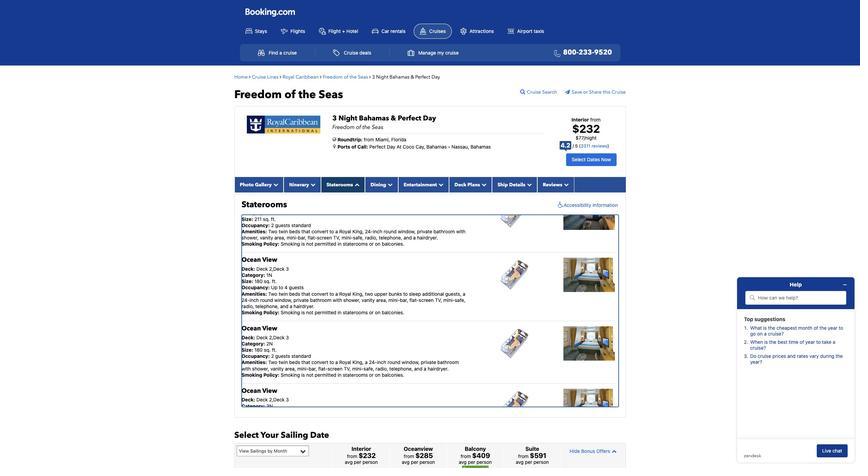 Task type: locate. For each thing, give the bounding box(es) containing it.
0 vertical spatial select
[[572, 157, 586, 163]]

ocean view deck: deck 2,deck 3 up 1n
[[242, 256, 289, 272]]

2 vertical spatial the
[[363, 124, 371, 131]]

2 vertical spatial policy:
[[264, 373, 280, 378]]

inch inside two twin beds that convert to a royal king, two upper bunks to sleep additional guests, a 24-inch round window, private bathroom with shower, vanity area, mini-bar, flat-screen tv, mini-safe, radio, telephone, and a hairdryer. smoking policy: smoking is not permitted in staterooms or on balconies.
[[250, 298, 259, 303]]

policy: down category: 1n size: 180 sq. ft. occupancy: up to 4 guests amenities:
[[264, 310, 280, 316]]

hairdryer. inside two twin beds that convert to a royal king, two upper bunks to sleep additional guests, a 24-inch round window, private bathroom with shower, vanity area, mini-bar, flat-screen tv, mini-safe, radio, telephone, and a hairdryer. smoking policy: smoking is not permitted in staterooms or on balconies.
[[294, 304, 315, 310]]

1 vertical spatial cabin image for deck 2,deck 3 deck on freedom of the seas image
[[564, 327, 616, 361]]

1 up from the top
[[271, 285, 278, 291]]

twin for mini-
[[279, 229, 288, 235]]

180 for 2n
[[255, 348, 263, 353]]

travel menu navigation
[[240, 44, 621, 61]]

1 vertical spatial standard
[[292, 354, 311, 360]]

/ up 4.2 / 5 ( 3311 reviews )
[[584, 135, 586, 141]]

2 for 180 sq. ft.
[[271, 354, 274, 360]]

convert inside the two twin beds that convert to a royal king, 24-inch round window, private bathroom with shower, vanity area, mini-bar, flat-screen tv, mini-safe, radio, telephone, and a hairdryer. smoking policy: smoking is not permitted in staterooms or on balconies.
[[312, 229, 329, 235]]

chevron down image inside reviews dropdown button
[[563, 182, 569, 187]]

3 ocean from the top
[[242, 387, 261, 396]]

chevron up image
[[353, 182, 360, 187]]

2 ocean view deck: deck 2,deck 3 from the top
[[242, 325, 289, 341]]

day up "cay,"
[[423, 114, 437, 123]]

beds for bar,
[[289, 229, 300, 235]]

to inside the two twin beds that convert to a royal king, 24-inch round window, private bathroom with shower, vanity area, mini-bar, flat-screen tv, mini-safe, radio, telephone, and a hairdryer. smoking policy: smoking is not permitted in staterooms or on balconies.
[[330, 229, 334, 235]]

round inside ocean view deck: deck 2,deck 3 category: 3n 180 sq. ft. up to 4 guests two twin beds that convert to a royal king, two upper bunks to sleep additional guests, a 24-inch round window, private bathroom with shower, vanity area, mini-bar, flat-screen tv, mini-safe, radio, telephone, and a hairdryer. smoking is not permitted in staterooms or on balconies.
[[260, 429, 273, 435]]

night for 3 night bahamas & perfect day freedom of the seas
[[339, 114, 358, 123]]

ft. down 3n
[[272, 410, 277, 416]]

upper inside ocean view deck: deck 2,deck 3 category: 3n 180 sq. ft. up to 4 guests two twin beds that convert to a royal king, two upper bunks to sleep additional guests, a 24-inch round window, private bathroom with shower, vanity area, mini-bar, flat-screen tv, mini-safe, radio, telephone, and a hairdryer. smoking is not permitted in staterooms or on balconies.
[[375, 422, 388, 428]]

3 chevron down image from the left
[[526, 182, 532, 187]]

4 not from the top
[[306, 441, 314, 447]]

up
[[271, 285, 278, 291], [271, 416, 278, 422]]

deck up '2n'
[[257, 335, 268, 341]]

1 king, from the top
[[353, 229, 364, 235]]

cruise for find a cruise
[[284, 50, 297, 56]]

select for select your sailing date
[[235, 430, 259, 442]]

1 vertical spatial ocean
[[242, 325, 261, 333]]

chevron down image inside the ship details dropdown button
[[526, 182, 532, 187]]

1 vertical spatial bunks
[[389, 422, 402, 428]]

with inside the two twin beds that convert to a royal king, 24-inch round window, private bathroom with shower, vanity area, mini-bar, flat-screen tv, mini-safe, radio, telephone, and a hairdryer. smoking policy: smoking is not permitted in staterooms or on balconies.
[[457, 229, 466, 235]]

/
[[584, 135, 586, 141], [573, 143, 574, 149]]

sq. down 3n
[[264, 410, 271, 416]]

beds for window,
[[289, 291, 300, 297]]

0 horizontal spatial &
[[391, 114, 397, 123]]

royal for category: 2n size: 180 sq. ft. occupancy: 2 guests standard amenities:
[[340, 360, 352, 366]]

search image
[[521, 89, 528, 94]]

telephone, inside the two twin beds that convert to a royal king, 24-inch round window, private bathroom with shower, vanity area, mini-bar, flat-screen tv, mini-safe, radio, telephone, and a hairdryer. smoking policy: smoking is not permitted in staterooms or on balconies.
[[379, 235, 403, 241]]

occupancy: for vanity
[[242, 223, 270, 228]]

screen inside two twin beds that convert to a royal king, two upper bunks to sleep additional guests, a 24-inch round window, private bathroom with shower, vanity area, mini-bar, flat-screen tv, mini-safe, radio, telephone, and a hairdryer. smoking policy: smoking is not permitted in staterooms or on balconies.
[[419, 298, 434, 303]]

2 4 from the top
[[285, 416, 288, 422]]

photo gallery button
[[235, 177, 284, 193]]

0 vertical spatial cabin image for deck 2,deck 3 deck on freedom of the seas image
[[564, 258, 616, 293]]

from down suite
[[519, 454, 529, 460]]

3 not from the top
[[306, 373, 314, 378]]

$232
[[573, 122, 601, 135], [359, 452, 376, 460]]

ft. down 4m
[[271, 216, 276, 222]]

ocean
[[242, 256, 261, 265], [242, 325, 261, 333], [242, 387, 261, 396]]

1 horizontal spatial night
[[377, 74, 389, 80]]

of up roundtrip:
[[356, 124, 361, 131]]

0 vertical spatial size:
[[242, 216, 253, 222]]

two
[[365, 291, 373, 297], [365, 422, 373, 428]]

1 balconies. from the top
[[382, 241, 405, 247]]

bathroom inside the two twin beds that convert to a royal king, 24-inch round window, private bathroom with shower, vanity area, mini-bar, flat-screen tv, mini-safe, radio, telephone, and a hairdryer. smoking policy: smoking is not permitted in staterooms or on balconies.
[[434, 229, 455, 235]]

two inside ocean view deck: deck 2,deck 3 category: 3n 180 sq. ft. up to 4 guests two twin beds that convert to a royal king, two upper bunks to sleep additional guests, a 24-inch round window, private bathroom with shower, vanity area, mini-bar, flat-screen tv, mini-safe, radio, telephone, and a hairdryer. smoking is not permitted in staterooms or on balconies.
[[365, 422, 373, 428]]

0 vertical spatial seas
[[358, 74, 368, 80]]

1 vertical spatial &
[[391, 114, 397, 123]]

freedom of the seas down cruise deals link at the left of the page
[[323, 74, 368, 80]]

day down manage my cruise dropdown button
[[432, 74, 441, 80]]

the down cruise deals link at the left of the page
[[350, 74, 357, 80]]

1 horizontal spatial the
[[350, 74, 357, 80]]

1 sleep from the top
[[409, 291, 421, 297]]

select up the sailings
[[235, 430, 259, 442]]

2 occupancy: from the top
[[242, 285, 270, 291]]

category: left '2n'
[[242, 341, 265, 347]]

ocean view deck: deck 2,deck 3 for 1n
[[242, 256, 289, 272]]

ft. down '2n'
[[272, 348, 277, 353]]

2 two from the top
[[365, 422, 373, 428]]

telephone,
[[379, 235, 403, 241], [256, 304, 279, 310], [390, 366, 413, 372], [256, 435, 279, 441]]

avg up the recommended image
[[459, 460, 467, 466]]

bathroom
[[434, 229, 455, 235], [310, 298, 332, 303], [438, 360, 459, 366], [310, 429, 332, 435]]

and inside ocean view deck: deck 2,deck 3 category: 3n 180 sq. ft. up to 4 guests two twin beds that convert to a royal king, two upper bunks to sleep additional guests, a 24-inch round window, private bathroom with shower, vanity area, mini-bar, flat-screen tv, mini-safe, radio, telephone, and a hairdryer. smoking is not permitted in staterooms or on balconies.
[[280, 435, 289, 441]]

mini-
[[287, 235, 298, 241], [342, 235, 353, 241], [389, 298, 400, 303], [444, 298, 455, 303], [298, 366, 309, 372], [353, 366, 364, 372], [389, 429, 400, 435], [444, 429, 455, 435]]

deck left plans
[[455, 182, 467, 188]]

chevron down image for plans
[[481, 182, 487, 187]]

royal caribbean
[[283, 74, 319, 80]]

up down 1n
[[271, 285, 278, 291]]

cruise lines
[[252, 74, 279, 80]]

shower, inside two twin beds that convert to a royal king, two upper bunks to sleep additional guests, a 24-inch round window, private bathroom with shower, vanity area, mini-bar, flat-screen tv, mini-safe, radio, telephone, and a hairdryer. smoking policy: smoking is not permitted in staterooms or on balconies.
[[344, 298, 361, 303]]

0 horizontal spatial $232
[[359, 452, 376, 460]]

1 vertical spatial ocean view deck: deck 2,deck 3
[[242, 325, 289, 341]]

1 angle right image from the left
[[249, 74, 251, 79]]

bathroom inside ocean view deck: deck 2,deck 3 category: 3n 180 sq. ft. up to 4 guests two twin beds that convert to a royal king, two upper bunks to sleep additional guests, a 24-inch round window, private bathroom with shower, vanity area, mini-bar, flat-screen tv, mini-safe, radio, telephone, and a hairdryer. smoking is not permitted in staterooms or on balconies.
[[310, 429, 332, 435]]

hairdryer. inside the two twin beds that convert to a royal king, 24-inch round window, private bathroom with shower, vanity area, mini-bar, flat-screen tv, mini-safe, radio, telephone, and a hairdryer. smoking policy: smoking is not permitted in staterooms or on balconies.
[[417, 235, 438, 241]]

from for suite from $591 avg per person
[[519, 454, 529, 460]]

2,deck for 2n
[[269, 335, 285, 341]]

view left the sailings
[[239, 449, 249, 454]]

category: inside category: 2n size: 180 sq. ft. occupancy: 2 guests standard amenities:
[[242, 341, 265, 347]]

cruise for cruise deals
[[344, 50, 358, 56]]

oceanview from $285 avg per person
[[402, 447, 435, 466]]

seas inside 3 night bahamas & perfect day freedom of the seas
[[372, 124, 384, 131]]

ft. for 2n
[[272, 348, 277, 353]]

chevron down image up wheelchair icon
[[563, 182, 569, 187]]

amenities: inside category: 4m size: 211 sq. ft. occupancy: 2 guests standard amenities:
[[242, 229, 267, 235]]

2 two from the top
[[269, 291, 278, 297]]

chevron down image left staterooms dropdown button
[[309, 182, 316, 187]]

1 vertical spatial amenities:
[[242, 291, 267, 297]]

3 deck: from the top
[[242, 397, 255, 403]]

flat- inside the two twin beds that convert to a royal king, 24-inch round window, private bathroom with shower, vanity area, mini-bar, flat-screen tv, mini-safe, radio, telephone, and a hairdryer. smoking policy: smoking is not permitted in staterooms or on balconies.
[[308, 235, 317, 241]]

chevron down image inside dining dropdown button
[[387, 182, 393, 187]]

3 beds from the top
[[289, 360, 300, 366]]

angle right image for caribbean
[[320, 74, 322, 79]]

bathroom inside two twin beds that convert to a royal king, two upper bunks to sleep additional guests, a 24-inch round window, private bathroom with shower, vanity area, mini-bar, flat-screen tv, mini-safe, radio, telephone, and a hairdryer. smoking policy: smoking is not permitted in staterooms or on balconies.
[[310, 298, 332, 303]]

1 vertical spatial 4
[[285, 416, 288, 422]]

1 horizontal spatial $232
[[573, 122, 601, 135]]

1 vertical spatial up
[[271, 416, 278, 422]]

1 deck: from the top
[[242, 266, 255, 272]]

1 angle right image from the left
[[280, 74, 282, 79]]

bahamas
[[390, 74, 410, 80], [359, 114, 389, 123], [427, 144, 447, 150], [471, 144, 491, 150]]

king, for vanity
[[353, 291, 364, 297]]

perfect up "florida"
[[398, 114, 422, 123]]

sq. down 1n
[[264, 279, 271, 285]]

1 horizontal spatial angle right image
[[370, 74, 371, 79]]

2 down 4m
[[271, 223, 274, 228]]

2,deck for 1n
[[269, 266, 285, 272]]

4 inside ocean view deck: deck 2,deck 3 category: 3n 180 sq. ft. up to 4 guests two twin beds that convert to a royal king, two upper bunks to sleep additional guests, a 24-inch round window, private bathroom with shower, vanity area, mini-bar, flat-screen tv, mini-safe, radio, telephone, and a hairdryer. smoking is not permitted in staterooms or on balconies.
[[285, 416, 288, 422]]

per down suite
[[525, 460, 533, 466]]

size: inside category: 2n size: 180 sq. ft. occupancy: 2 guests standard amenities:
[[242, 348, 253, 353]]

window, inside two twin beds that convert to a royal king, two upper bunks to sleep additional guests, a 24-inch round window, private bathroom with shower, vanity area, mini-bar, flat-screen tv, mini-safe, radio, telephone, and a hairdryer. smoking policy: smoking is not permitted in staterooms or on balconies.
[[275, 298, 293, 303]]

0 vertical spatial deck:
[[242, 266, 255, 272]]

ft. down 1n
[[272, 279, 277, 285]]

occupancy: inside category: 1n size: 180 sq. ft. occupancy: up to 4 guests amenities:
[[242, 285, 270, 291]]

standard
[[292, 223, 311, 228], [292, 354, 311, 360]]

amenities: down 211
[[242, 229, 267, 235]]

4 person from the left
[[534, 460, 549, 466]]

flights link
[[276, 24, 311, 38]]

airport
[[518, 28, 533, 34]]

0 horizontal spatial night
[[339, 114, 358, 123]]

1 guests, from the top
[[446, 291, 462, 297]]

3 amenities: from the top
[[242, 360, 267, 366]]

angle right image right home link
[[249, 74, 251, 79]]

1 person from the left
[[363, 460, 378, 466]]

sq. inside category: 1n size: 180 sq. ft. occupancy: up to 4 guests amenities:
[[264, 279, 271, 285]]

& down travel menu navigation
[[411, 74, 415, 80]]

chevron down image inside the photo gallery dropdown button
[[272, 182, 279, 187]]

person for $409
[[477, 460, 492, 466]]

0 vertical spatial 180
[[255, 279, 263, 285]]

2 vertical spatial deck:
[[242, 397, 255, 403]]

two inside the two twin beds that convert to a royal king, 24-inch round window, private bathroom with shower, vanity area, mini-bar, flat-screen tv, mini-safe, radio, telephone, and a hairdryer. smoking policy: smoking is not permitted in staterooms or on balconies.
[[269, 229, 278, 235]]

angle right image for lines
[[280, 74, 282, 79]]

is
[[302, 241, 305, 247], [302, 310, 305, 316], [302, 373, 305, 378], [302, 441, 305, 447]]

from inside the oceanview from $285 avg per person
[[404, 454, 415, 460]]

0 vertical spatial 2,deck
[[269, 266, 285, 272]]

1 2,deck from the top
[[269, 266, 285, 272]]

car rentals
[[382, 28, 406, 34]]

2 ocean from the top
[[242, 325, 261, 333]]

from inside balcony from $409 avg per person
[[461, 454, 471, 460]]

additional
[[423, 291, 444, 297], [423, 422, 444, 428]]

on
[[375, 241, 381, 247], [375, 310, 381, 316], [375, 373, 381, 378], [375, 441, 381, 447]]

0 vertical spatial guests,
[[446, 291, 462, 297]]

interior from $232 $77 / night
[[572, 117, 601, 141]]

ft. for 1n
[[272, 279, 277, 285]]

cabin image for deck 2,deck 3 deck on freedom of the seas image
[[564, 258, 616, 293], [564, 327, 616, 361], [564, 389, 616, 424]]

2 convert from the top
[[312, 291, 329, 297]]

1 vertical spatial select
[[235, 430, 259, 442]]

1 vertical spatial night
[[339, 114, 358, 123]]

dining
[[371, 182, 387, 188]]

two up your
[[269, 422, 278, 428]]

view sailings by month link
[[237, 446, 309, 457]]

ocean view deck: deck 2,deck 3 for 2n
[[242, 325, 289, 341]]

1 in from the top
[[338, 241, 342, 247]]

radio, inside two twin beds that convert to a royal king, two upper bunks to sleep additional guests, a 24-inch round window, private bathroom with shower, vanity area, mini-bar, flat-screen tv, mini-safe, radio, telephone, and a hairdryer. smoking policy: smoking is not permitted in staterooms or on balconies.
[[242, 304, 254, 310]]

view up 3n
[[263, 387, 278, 396]]

safe,
[[353, 235, 364, 241], [455, 298, 466, 303], [364, 366, 375, 372], [455, 429, 466, 435]]

3 avg from the left
[[459, 460, 467, 466]]

category: for category: 2n size: 180 sq. ft. occupancy: 2 guests standard amenities:
[[242, 341, 265, 347]]

1 staterooms from the top
[[343, 241, 368, 247]]

2,deck
[[269, 266, 285, 272], [269, 335, 285, 341], [269, 397, 285, 403]]

avg left $591
[[516, 460, 524, 466]]

king, for mini-
[[353, 360, 364, 366]]

3 per from the left
[[468, 460, 476, 466]]

two inside two twin beds that convert to a royal king, two upper bunks to sleep additional guests, a 24-inch round window, private bathroom with shower, vanity area, mini-bar, flat-screen tv, mini-safe, radio, telephone, and a hairdryer. smoking policy: smoking is not permitted in staterooms or on balconies.
[[365, 291, 373, 297]]

4 in from the top
[[338, 441, 342, 447]]

perfect for 3 night bahamas & perfect day freedom of the seas
[[398, 114, 422, 123]]

miami,
[[376, 137, 390, 142]]

from down balcony
[[461, 454, 471, 460]]

that inside two twin beds that convert to a royal king, two upper bunks to sleep additional guests, a 24-inch round window, private bathroom with shower, vanity area, mini-bar, flat-screen tv, mini-safe, radio, telephone, and a hairdryer. smoking policy: smoking is not permitted in staterooms or on balconies.
[[302, 291, 311, 297]]

1 bunks from the top
[[389, 291, 402, 297]]

size: for category: 2n size: 180 sq. ft. occupancy: 2 guests standard amenities:
[[242, 348, 253, 353]]

1 chevron down image from the left
[[309, 182, 316, 187]]

1 vertical spatial staterooms
[[242, 199, 287, 211]]

chevron down image left entertainment
[[387, 182, 393, 187]]

1 vertical spatial guests,
[[446, 422, 462, 428]]

0 horizontal spatial angle right image
[[280, 74, 282, 79]]

0 horizontal spatial /
[[573, 143, 574, 149]]

4 chevron down image from the left
[[563, 182, 569, 187]]

2 in from the top
[[338, 310, 342, 316]]

1 beds from the top
[[289, 229, 300, 235]]

0 vertical spatial $232
[[573, 122, 601, 135]]

the down caribbean
[[299, 87, 316, 102]]

3 two from the top
[[269, 360, 278, 366]]

2 vertical spatial amenities:
[[242, 360, 267, 366]]

additional inside ocean view deck: deck 2,deck 3 category: 3n 180 sq. ft. up to 4 guests two twin beds that convert to a royal king, two upper bunks to sleep additional guests, a 24-inch round window, private bathroom with shower, vanity area, mini-bar, flat-screen tv, mini-safe, radio, telephone, and a hairdryer. smoking is not permitted in staterooms or on balconies.
[[423, 422, 444, 428]]

1 not from the top
[[306, 241, 314, 247]]

1 vertical spatial size:
[[242, 279, 253, 285]]

4 convert from the top
[[312, 422, 329, 428]]

safe, inside ocean view deck: deck 2,deck 3 category: 3n 180 sq. ft. up to 4 guests two twin beds that convert to a royal king, two upper bunks to sleep additional guests, a 24-inch round window, private bathroom with shower, vanity area, mini-bar, flat-screen tv, mini-safe, radio, telephone, and a hairdryer. smoking is not permitted in staterooms or on balconies.
[[455, 429, 466, 435]]

inch
[[373, 229, 383, 235], [250, 298, 259, 303], [377, 360, 387, 366], [250, 429, 259, 435]]

perfect down manage
[[416, 74, 431, 80]]

up inside category: 1n size: 180 sq. ft. occupancy: up to 4 guests amenities:
[[271, 285, 278, 291]]

in
[[338, 241, 342, 247], [338, 310, 342, 316], [338, 373, 342, 378], [338, 441, 342, 447]]

0 vertical spatial two
[[365, 291, 373, 297]]

3 permitted from the top
[[315, 373, 337, 378]]

freedom right caribbean
[[323, 74, 343, 80]]

sq. down '2n'
[[264, 348, 271, 353]]

avg inside suite from $591 avg per person
[[516, 460, 524, 466]]

3 person from the left
[[477, 460, 492, 466]]

0 horizontal spatial select
[[235, 430, 259, 442]]

photo
[[240, 182, 254, 188]]

that
[[302, 229, 311, 235], [302, 291, 311, 297], [302, 360, 311, 366], [302, 422, 311, 428]]

roundtrip:
[[338, 137, 363, 142]]

area,
[[275, 235, 286, 241], [377, 298, 388, 303], [285, 366, 296, 372], [377, 429, 388, 435]]

itinerary
[[290, 182, 309, 188]]

0 vertical spatial standard
[[292, 223, 311, 228]]

details
[[510, 182, 526, 188]]

private inside the two twin beds that convert to a royal king, 24-inch round window, private bathroom with shower, vanity area, mini-bar, flat-screen tv, mini-safe, radio, telephone, and a hairdryer. smoking policy: smoking is not permitted in staterooms or on balconies.
[[417, 229, 433, 235]]

0 vertical spatial bunks
[[389, 291, 402, 297]]

1 on from the top
[[375, 241, 381, 247]]

180 for 1n
[[255, 279, 263, 285]]

hairdryer. inside "two twin beds that convert to a royal king, a 24-inch round window, private bathroom with shower, vanity area, mini-bar, flat-screen tv, mini-safe, radio, telephone, and a hairdryer. smoking policy: smoking is not permitted in staterooms or on balconies."
[[428, 366, 449, 372]]

3 cabin image for deck 2,deck 3 deck on freedom of the seas image from the top
[[564, 389, 616, 424]]

1 is from the top
[[302, 241, 305, 247]]

1 amenities: from the top
[[242, 229, 267, 235]]

1 vertical spatial two
[[365, 422, 373, 428]]

cruise right my
[[446, 50, 459, 56]]

from inside interior from $232 avg per person
[[347, 454, 358, 460]]

2 policy: from the top
[[264, 310, 280, 316]]

king, inside two twin beds that convert to a royal king, two upper bunks to sleep additional guests, a 24-inch round window, private bathroom with shower, vanity area, mini-bar, flat-screen tv, mini-safe, radio, telephone, and a hairdryer. smoking policy: smoking is not permitted in staterooms or on balconies.
[[353, 291, 364, 297]]

0 vertical spatial ocean
[[242, 256, 261, 265]]

1 vertical spatial day
[[423, 114, 437, 123]]

deck for 2n
[[257, 335, 268, 341]]

two down 1n
[[269, 291, 278, 297]]

2 vertical spatial ocean
[[242, 387, 261, 396]]

stays link
[[240, 24, 273, 38]]

guests,
[[446, 291, 462, 297], [446, 422, 462, 428]]

bunks
[[389, 291, 402, 297], [389, 422, 402, 428]]

2 on from the top
[[375, 310, 381, 316]]

of down roundtrip:
[[352, 144, 357, 150]]

1 that from the top
[[302, 229, 311, 235]]

1 vertical spatial $232
[[359, 452, 376, 460]]

3 chevron down image from the left
[[437, 182, 444, 187]]

angle right image
[[249, 74, 251, 79], [370, 74, 371, 79]]

cruise inside dropdown button
[[446, 50, 459, 56]]

2 chevron down image from the left
[[481, 182, 487, 187]]

private inside ocean view deck: deck 2,deck 3 category: 3n 180 sq. ft. up to 4 guests two twin beds that convert to a royal king, two upper bunks to sleep additional guests, a 24-inch round window, private bathroom with shower, vanity area, mini-bar, flat-screen tv, mini-safe, radio, telephone, and a hairdryer. smoking is not permitted in staterooms or on balconies.
[[294, 429, 309, 435]]

occupancy: for shower,
[[242, 354, 270, 360]]

4 two from the top
[[269, 422, 278, 428]]

from down oceanview
[[404, 454, 415, 460]]

balconies.
[[382, 241, 405, 247], [382, 310, 405, 316], [382, 373, 405, 378], [382, 441, 405, 447]]

3 that from the top
[[302, 360, 311, 366]]

oceanview
[[404, 447, 433, 453]]

2 angle right image from the left
[[370, 74, 371, 79]]

person down interior
[[363, 460, 378, 466]]

reviews
[[543, 182, 563, 188]]

deck: inside ocean view deck: deck 2,deck 3 category: 3n 180 sq. ft. up to 4 guests two twin beds that convert to a royal king, two upper bunks to sleep additional guests, a 24-inch round window, private bathroom with shower, vanity area, mini-bar, flat-screen tv, mini-safe, radio, telephone, and a hairdryer. smoking is not permitted in staterooms or on balconies.
[[242, 397, 255, 403]]

3 category: from the top
[[242, 341, 265, 347]]

reviews button
[[538, 177, 575, 193]]

2 vertical spatial seas
[[372, 124, 384, 131]]

2 horizontal spatial the
[[363, 124, 371, 131]]

perfect for 3 night bahamas & perfect day
[[416, 74, 431, 80]]

royal for category: 1n size: 180 sq. ft. occupancy: up to 4 guests amenities:
[[340, 291, 352, 297]]

1 twin from the top
[[279, 229, 288, 235]]

from right interior at the right top
[[591, 117, 601, 123]]

3 balconies. from the top
[[382, 373, 405, 378]]

screen
[[317, 235, 332, 241], [419, 298, 434, 303], [328, 366, 343, 372], [419, 429, 434, 435]]

2 vertical spatial occupancy:
[[242, 354, 270, 360]]

king, for safe,
[[353, 229, 364, 235]]

1 vertical spatial /
[[573, 143, 574, 149]]

with inside ocean view deck: deck 2,deck 3 category: 3n 180 sq. ft. up to 4 guests two twin beds that convert to a royal king, two upper bunks to sleep additional guests, a 24-inch round window, private bathroom with shower, vanity area, mini-bar, flat-screen tv, mini-safe, radio, telephone, and a hairdryer. smoking is not permitted in staterooms or on balconies.
[[333, 429, 342, 435]]

1 horizontal spatial seas
[[358, 74, 368, 80]]

occupancy: inside category: 2n size: 180 sq. ft. occupancy: 2 guests standard amenities:
[[242, 354, 270, 360]]

from for interior from $232 avg per person
[[347, 454, 358, 460]]

on inside the two twin beds that convert to a royal king, 24-inch round window, private bathroom with shower, vanity area, mini-bar, flat-screen tv, mini-safe, radio, telephone, and a hairdryer. smoking policy: smoking is not permitted in staterooms or on balconies.
[[375, 241, 381, 247]]

freedom
[[323, 74, 343, 80], [235, 87, 282, 102], [333, 124, 355, 131]]

interior from $232 avg per person
[[345, 447, 378, 466]]

window, inside ocean view deck: deck 2,deck 3 category: 3n 180 sq. ft. up to 4 guests two twin beds that convert to a royal king, two upper bunks to sleep additional guests, a 24-inch round window, private bathroom with shower, vanity area, mini-bar, flat-screen tv, mini-safe, radio, telephone, and a hairdryer. smoking is not permitted in staterooms or on balconies.
[[275, 429, 293, 435]]

or inside ocean view deck: deck 2,deck 3 category: 3n 180 sq. ft. up to 4 guests two twin beds that convert to a royal king, two upper bunks to sleep additional guests, a 24-inch round window, private bathroom with shower, vanity area, mini-bar, flat-screen tv, mini-safe, radio, telephone, and a hairdryer. smoking is not permitted in staterooms or on balconies.
[[369, 441, 374, 447]]

person inside suite from $591 avg per person
[[534, 460, 549, 466]]

2
[[271, 223, 274, 228], [271, 354, 274, 360]]

4 twin from the top
[[279, 422, 288, 428]]

0 vertical spatial staterooms
[[327, 182, 353, 188]]

2 down '2n'
[[271, 354, 274, 360]]

the up roundtrip: from miami, florida
[[363, 124, 371, 131]]

select for select          dates now
[[572, 157, 586, 163]]

occupancy: down 1n
[[242, 285, 270, 291]]

2 balconies. from the top
[[382, 310, 405, 316]]

2 for 211 sq. ft.
[[271, 223, 274, 228]]

1 convert from the top
[[312, 229, 329, 235]]

beds
[[289, 229, 300, 235], [289, 291, 300, 297], [289, 360, 300, 366], [289, 422, 300, 428]]

180 inside category: 2n size: 180 sq. ft. occupancy: 2 guests standard amenities:
[[255, 348, 263, 353]]

occupancy:
[[242, 223, 270, 228], [242, 285, 270, 291], [242, 354, 270, 360]]

chevron down image left reviews on the right top of page
[[526, 182, 532, 187]]

day left at
[[387, 144, 396, 150]]

hide bonus offers
[[570, 449, 611, 455]]

2 category: from the top
[[242, 273, 265, 278]]

seas down freedom of the seas link
[[319, 87, 343, 102]]

manage my cruise button
[[400, 46, 467, 59]]

2 vertical spatial 2,deck
[[269, 397, 285, 403]]

2 king, from the top
[[353, 291, 364, 297]]

ocean view deck: deck 2,deck 3 up '2n'
[[242, 325, 289, 341]]

angle right image for freedom of the seas
[[370, 74, 371, 79]]

up down 3n
[[271, 416, 278, 422]]

freedom of the seas main content
[[231, 69, 630, 469]]

2 deck: from the top
[[242, 335, 255, 341]]

0 horizontal spatial angle right image
[[249, 74, 251, 79]]

hide
[[570, 449, 581, 455]]

0 horizontal spatial cruise
[[284, 50, 297, 56]]

0 vertical spatial sleep
[[409, 291, 421, 297]]

180 inside category: 1n size: 180 sq. ft. occupancy: up to 4 guests amenities:
[[255, 279, 263, 285]]

2 sleep from the top
[[409, 422, 421, 428]]

ports
[[338, 144, 351, 150]]

4 category: from the top
[[242, 404, 265, 410]]

2 vertical spatial size:
[[242, 348, 253, 353]]

cruise left deals
[[344, 50, 358, 56]]

flight + hotel
[[329, 28, 359, 34]]

select down (
[[572, 157, 586, 163]]

amenities: inside category: 1n size: 180 sq. ft. occupancy: up to 4 guests amenities:
[[242, 291, 267, 297]]

radio, inside ocean view deck: deck 2,deck 3 category: 3n 180 sq. ft. up to 4 guests two twin beds that convert to a royal king, two upper bunks to sleep additional guests, a 24-inch round window, private bathroom with shower, vanity area, mini-bar, flat-screen tv, mini-safe, radio, telephone, and a hairdryer. smoking is not permitted in staterooms or on balconies.
[[242, 435, 254, 441]]

4 king, from the top
[[353, 422, 364, 428]]

2 cabin image for deck 2,deck 3 deck on freedom of the seas image from the top
[[564, 327, 616, 361]]

window, inside "two twin beds that convert to a royal king, a 24-inch round window, private bathroom with shower, vanity area, mini-bar, flat-screen tv, mini-safe, radio, telephone, and a hairdryer. smoking policy: smoking is not permitted in staterooms or on balconies."
[[402, 360, 420, 366]]

cruise
[[344, 50, 358, 56], [252, 74, 266, 80], [528, 89, 542, 95], [612, 89, 626, 95]]

beds inside "two twin beds that convert to a royal king, a 24-inch round window, private bathroom with shower, vanity area, mini-bar, flat-screen tv, mini-safe, radio, telephone, and a hairdryer. smoking policy: smoking is not permitted in staterooms or on balconies."
[[289, 360, 300, 366]]

4
[[285, 285, 288, 291], [285, 416, 288, 422]]

3 king, from the top
[[353, 360, 364, 366]]

the
[[350, 74, 357, 80], [299, 87, 316, 102], [363, 124, 371, 131]]

$232 inside interior from $232 avg per person
[[359, 452, 376, 460]]

staterooms
[[343, 241, 368, 247], [343, 310, 368, 316], [343, 373, 368, 378], [343, 441, 368, 447]]

policy: down category: 2n size: 180 sq. ft. occupancy: 2 guests standard amenities:
[[264, 373, 280, 378]]

2 vertical spatial freedom
[[333, 124, 355, 131]]

1 vertical spatial 2
[[271, 354, 274, 360]]

twin inside ocean view deck: deck 2,deck 3 category: 3n 180 sq. ft. up to 4 guests two twin beds that convert to a royal king, two upper bunks to sleep additional guests, a 24-inch round window, private bathroom with shower, vanity area, mini-bar, flat-screen tv, mini-safe, radio, telephone, and a hairdryer. smoking is not permitted in staterooms or on balconies.
[[279, 422, 288, 428]]

amenities: inside category: 2n size: 180 sq. ft. occupancy: 2 guests standard amenities:
[[242, 360, 267, 366]]

flat- inside two twin beds that convert to a royal king, two upper bunks to sleep additional guests, a 24-inch round window, private bathroom with shower, vanity area, mini-bar, flat-screen tv, mini-safe, radio, telephone, and a hairdryer. smoking policy: smoking is not permitted in staterooms or on balconies.
[[410, 298, 419, 303]]

1 vertical spatial perfect
[[398, 114, 422, 123]]

accessibility
[[564, 202, 592, 208]]

0 horizontal spatial staterooms
[[242, 199, 287, 211]]

ft. inside category: 4m size: 211 sq. ft. occupancy: 2 guests standard amenities:
[[271, 216, 276, 222]]

1 vertical spatial sleep
[[409, 422, 421, 428]]

amenities: down '2n'
[[242, 360, 267, 366]]

deck for 1n
[[257, 266, 268, 272]]

2,deck up 1n
[[269, 266, 285, 272]]

freedom up roundtrip:
[[333, 124, 355, 131]]

person down suite
[[534, 460, 549, 466]]

chevron down image left 'deck plans'
[[437, 182, 444, 187]]

24- inside ocean view deck: deck 2,deck 3 category: 3n 180 sq. ft. up to 4 guests two twin beds that convert to a royal king, two upper bunks to sleep additional guests, a 24-inch round window, private bathroom with shower, vanity area, mini-bar, flat-screen tv, mini-safe, radio, telephone, and a hairdryer. smoking is not permitted in staterooms or on balconies.
[[242, 429, 250, 435]]

angle right image right caribbean
[[320, 74, 322, 79]]

policy: inside two twin beds that convert to a royal king, two upper bunks to sleep additional guests, a 24-inch round window, private bathroom with shower, vanity area, mini-bar, flat-screen tv, mini-safe, radio, telephone, and a hairdryer. smoking policy: smoking is not permitted in staterooms or on balconies.
[[264, 310, 280, 316]]

4 is from the top
[[302, 441, 305, 447]]

2 person from the left
[[420, 460, 435, 466]]

1n
[[267, 273, 272, 278]]

accessibility information link
[[557, 202, 618, 209]]

two down '2n'
[[269, 360, 278, 366]]

two for area,
[[269, 229, 278, 235]]

1 4 from the top
[[285, 285, 288, 291]]

category: inside category: 4m size: 211 sq. ft. occupancy: 2 guests standard amenities:
[[242, 210, 265, 216]]

size: inside category: 1n size: 180 sq. ft. occupancy: up to 4 guests amenities:
[[242, 279, 253, 285]]

ft. inside ocean view deck: deck 2,deck 3 category: 3n 180 sq. ft. up to 4 guests two twin beds that convert to a royal king, two upper bunks to sleep additional guests, a 24-inch round window, private bathroom with shower, vanity area, mini-bar, flat-screen tv, mini-safe, radio, telephone, and a hairdryer. smoking is not permitted in staterooms or on balconies.
[[272, 410, 277, 416]]

freedom down cruise lines link
[[235, 87, 282, 102]]

•
[[448, 144, 451, 150]]

0 vertical spatial freedom
[[323, 74, 343, 80]]

4 that from the top
[[302, 422, 311, 428]]

2,deck up 3n
[[269, 397, 285, 403]]

1 vertical spatial 180
[[255, 348, 263, 353]]

cruise left lines
[[252, 74, 266, 80]]

suite from $591 avg per person
[[516, 447, 549, 466]]

cabin image for deck 2,deck 3 deck on freedom of the seas image for two twin beds that convert to a royal king, a 24-inch round window, private bathroom with shower, vanity area, mini-bar, flat-screen tv, mini-safe, radio, telephone, and a hairdryer. smoking policy: smoking is not permitted in staterooms or on balconies.
[[564, 327, 616, 361]]

angle right image
[[280, 74, 282, 79], [320, 74, 322, 79]]

radio, inside the two twin beds that convert to a royal king, 24-inch round window, private bathroom with shower, vanity area, mini-bar, flat-screen tv, mini-safe, radio, telephone, and a hairdryer. smoking policy: smoking is not permitted in staterooms or on balconies.
[[365, 235, 378, 241]]

royal for category: 4m size: 211 sq. ft. occupancy: 2 guests standard amenities:
[[340, 229, 352, 235]]

sleep
[[409, 291, 421, 297], [409, 422, 421, 428]]

from down interior
[[347, 454, 358, 460]]

flat- inside ocean view deck: deck 2,deck 3 category: 3n 180 sq. ft. up to 4 guests two twin beds that convert to a royal king, two upper bunks to sleep additional guests, a 24-inch round window, private bathroom with shower, vanity area, mini-bar, flat-screen tv, mini-safe, radio, telephone, and a hairdryer. smoking is not permitted in staterooms or on balconies.
[[410, 429, 419, 435]]

1 vertical spatial occupancy:
[[242, 285, 270, 291]]

sq. for 1n
[[264, 279, 271, 285]]

cruise left 'search'
[[528, 89, 542, 95]]

avg for $285
[[402, 460, 410, 466]]

per down oceanview
[[411, 460, 419, 466]]

two for vanity
[[269, 360, 278, 366]]

1 category: from the top
[[242, 210, 265, 216]]

2 not from the top
[[306, 310, 314, 316]]

person inside the oceanview from $285 avg per person
[[420, 460, 435, 466]]

0 vertical spatial day
[[432, 74, 441, 80]]

1 permitted from the top
[[315, 241, 337, 247]]

0 vertical spatial policy:
[[264, 241, 280, 247]]

2 additional from the top
[[423, 422, 444, 428]]

on inside two twin beds that convert to a royal king, two upper bunks to sleep additional guests, a 24-inch round window, private bathroom with shower, vanity area, mini-bar, flat-screen tv, mini-safe, radio, telephone, and a hairdryer. smoking policy: smoking is not permitted in staterooms or on balconies.
[[375, 310, 381, 316]]

amenities: for category: 4m size: 211 sq. ft. occupancy: 2 guests standard amenities:
[[242, 229, 267, 235]]

telephone, inside "two twin beds that convert to a royal king, a 24-inch round window, private bathroom with shower, vanity area, mini-bar, flat-screen tv, mini-safe, radio, telephone, and a hairdryer. smoking policy: smoking is not permitted in staterooms or on balconies."
[[390, 366, 413, 372]]

view up 1n
[[263, 256, 278, 265]]

2 upper from the top
[[375, 422, 388, 428]]

180
[[255, 279, 263, 285], [255, 348, 263, 353], [255, 410, 263, 416]]

or
[[584, 89, 589, 95], [369, 241, 374, 247], [369, 310, 374, 316], [369, 373, 374, 378], [369, 441, 374, 447]]

1 vertical spatial upper
[[375, 422, 388, 428]]

person down oceanview
[[420, 460, 435, 466]]

per for $232
[[354, 460, 362, 466]]

policy: down category: 4m size: 211 sq. ft. occupancy: 2 guests standard amenities:
[[264, 241, 280, 247]]

4 per from the left
[[525, 460, 533, 466]]

freedom of the seas link
[[323, 74, 370, 80]]

1 horizontal spatial cruise
[[446, 50, 459, 56]]

0 horizontal spatial seas
[[319, 87, 343, 102]]

2 horizontal spatial seas
[[372, 124, 384, 131]]

0 vertical spatial 4
[[285, 285, 288, 291]]

chevron down image
[[309, 182, 316, 187], [387, 182, 393, 187], [437, 182, 444, 187], [563, 182, 569, 187]]

from up call:
[[364, 137, 375, 142]]

0 vertical spatial upper
[[375, 291, 388, 297]]

a inside 'find a cruise' link
[[280, 50, 282, 56]]

1 vertical spatial additional
[[423, 422, 444, 428]]

1 two from the top
[[269, 229, 278, 235]]

paper plane image
[[566, 90, 572, 94]]

1 cabin image for deck 2,deck 3 deck on freedom of the seas image from the top
[[564, 258, 616, 293]]

deck up 1n
[[257, 266, 268, 272]]

2 chevron down image from the left
[[387, 182, 393, 187]]

0 vertical spatial /
[[584, 135, 586, 141]]

occupancy: down '2n'
[[242, 354, 270, 360]]

view sailings by month
[[239, 449, 287, 454]]

chevron down image for reviews
[[563, 182, 569, 187]]

occupancy: down 211
[[242, 223, 270, 228]]

from for interior from $232 $77 / night
[[591, 117, 601, 123]]

cruise right find
[[284, 50, 297, 56]]

per for $591
[[525, 460, 533, 466]]

category: left 1n
[[242, 273, 265, 278]]

chevron down image for entertainment
[[437, 182, 444, 187]]

royal inside the two twin beds that convert to a royal king, 24-inch round window, private bathroom with shower, vanity area, mini-bar, flat-screen tv, mini-safe, radio, telephone, and a hairdryer. smoking policy: smoking is not permitted in staterooms or on balconies.
[[340, 229, 352, 235]]

king, inside "two twin beds that convert to a royal king, a 24-inch round window, private bathroom with shower, vanity area, mini-bar, flat-screen tv, mini-safe, radio, telephone, and a hairdryer. smoking policy: smoking is not permitted in staterooms or on balconies."
[[353, 360, 364, 366]]

view
[[263, 256, 278, 265], [263, 325, 278, 333], [263, 387, 278, 396], [239, 449, 249, 454]]

sleep inside ocean view deck: deck 2,deck 3 category: 3n 180 sq. ft. up to 4 guests two twin beds that convert to a royal king, two upper bunks to sleep additional guests, a 24-inch round window, private bathroom with shower, vanity area, mini-bar, flat-screen tv, mini-safe, radio, telephone, and a hairdryer. smoking is not permitted in staterooms or on balconies.
[[409, 422, 421, 428]]

3 staterooms from the top
[[343, 373, 368, 378]]

0 vertical spatial ocean view deck: deck 2,deck 3
[[242, 256, 289, 272]]

view up '2n'
[[263, 325, 278, 333]]

2 avg from the left
[[402, 460, 410, 466]]

3311 reviews link
[[581, 143, 608, 149]]

freedom of the seas down the royal caribbean
[[235, 87, 343, 102]]

1 horizontal spatial &
[[411, 74, 415, 80]]

radio,
[[365, 235, 378, 241], [242, 304, 254, 310], [376, 366, 389, 372], [242, 435, 254, 441]]

per inside interior from $232 avg per person
[[354, 460, 362, 466]]

date
[[311, 430, 329, 442]]

sq. down 4m
[[263, 216, 270, 222]]

2 2,deck from the top
[[269, 335, 285, 341]]

ft. for 4m
[[271, 216, 276, 222]]

1 horizontal spatial chevron down image
[[481, 182, 487, 187]]

1 vertical spatial policy:
[[264, 310, 280, 316]]

select          dates now
[[572, 157, 612, 163]]

2 horizontal spatial chevron down image
[[526, 182, 532, 187]]

& up "florida"
[[391, 114, 397, 123]]

1 vertical spatial 2,deck
[[269, 335, 285, 341]]

angle right image for home
[[249, 74, 251, 79]]

2 180 from the top
[[255, 348, 263, 353]]

per up the recommended image
[[468, 460, 476, 466]]

0 vertical spatial 2
[[271, 223, 274, 228]]

select
[[572, 157, 586, 163], [235, 430, 259, 442]]

2,deck up '2n'
[[269, 335, 285, 341]]

royal inside two twin beds that convert to a royal king, two upper bunks to sleep additional guests, a 24-inch round window, private bathroom with shower, vanity area, mini-bar, flat-screen tv, mini-safe, radio, telephone, and a hairdryer. smoking policy: smoking is not permitted in staterooms or on balconies.
[[340, 291, 352, 297]]

convert for screen
[[312, 229, 329, 235]]

1 vertical spatial deck:
[[242, 335, 255, 341]]

3 on from the top
[[375, 373, 381, 378]]

1 horizontal spatial select
[[572, 157, 586, 163]]

person up the recommended image
[[477, 460, 492, 466]]

perfect down miami,
[[370, 144, 386, 150]]

1 size: from the top
[[242, 216, 253, 222]]

and inside "two twin beds that convert to a royal king, a 24-inch round window, private bathroom with shower, vanity area, mini-bar, flat-screen tv, mini-safe, radio, telephone, and a hairdryer. smoking policy: smoking is not permitted in staterooms or on balconies."
[[415, 366, 423, 372]]

chevron down image inside itinerary dropdown button
[[309, 182, 316, 187]]

1 horizontal spatial angle right image
[[320, 74, 322, 79]]

3 occupancy: from the top
[[242, 354, 270, 360]]

4 permitted from the top
[[315, 441, 337, 447]]

1 occupancy: from the top
[[242, 223, 270, 228]]

3 size: from the top
[[242, 348, 253, 353]]

3 in from the top
[[338, 373, 342, 378]]

0 vertical spatial &
[[411, 74, 415, 80]]

0 vertical spatial perfect
[[416, 74, 431, 80]]

save or share this cruise link
[[566, 89, 626, 95]]

king,
[[353, 229, 364, 235], [353, 291, 364, 297], [353, 360, 364, 366], [353, 422, 364, 428]]

ft.
[[271, 216, 276, 222], [272, 279, 277, 285], [272, 348, 277, 353], [272, 410, 277, 416]]

category: up 211
[[242, 210, 265, 216]]

2 vertical spatial cabin image for deck 2,deck 3 deck on freedom of the seas image
[[564, 389, 616, 424]]

staterooms inside dropdown button
[[327, 182, 353, 188]]

1 two from the top
[[365, 291, 373, 297]]

private inside "two twin beds that convert to a royal king, a 24-inch round window, private bathroom with shower, vanity area, mini-bar, flat-screen tv, mini-safe, radio, telephone, and a hairdryer. smoking policy: smoking is not permitted in staterooms or on balconies."
[[421, 360, 437, 366]]

2 per from the left
[[411, 460, 419, 466]]

convert inside "two twin beds that convert to a royal king, a 24-inch round window, private bathroom with shower, vanity area, mini-bar, flat-screen tv, mini-safe, radio, telephone, and a hairdryer. smoking policy: smoking is not permitted in staterooms or on balconies."
[[312, 360, 329, 366]]

0 vertical spatial amenities:
[[242, 229, 267, 235]]

angle right image down deals
[[370, 74, 371, 79]]

2 that from the top
[[302, 291, 311, 297]]

deck up 3n
[[257, 397, 268, 403]]

from for balcony from $409 avg per person
[[461, 454, 471, 460]]

gallery
[[255, 182, 272, 188]]

my
[[438, 50, 444, 56]]

1 standard from the top
[[292, 223, 311, 228]]

chevron down image left itinerary
[[272, 182, 279, 187]]

1 per from the left
[[354, 460, 362, 466]]

0 vertical spatial night
[[377, 74, 389, 80]]

2 guests, from the top
[[446, 422, 462, 428]]

chevron down image left ship
[[481, 182, 487, 187]]

guests, inside ocean view deck: deck 2,deck 3 category: 3n 180 sq. ft. up to 4 guests two twin beds that convert to a royal king, two upper bunks to sleep additional guests, a 24-inch round window, private bathroom with shower, vanity area, mini-bar, flat-screen tv, mini-safe, radio, telephone, and a hairdryer. smoking is not permitted in staterooms or on balconies.
[[446, 422, 462, 428]]

2 amenities: from the top
[[242, 291, 267, 297]]

1 vertical spatial the
[[299, 87, 316, 102]]

avg down oceanview
[[402, 460, 410, 466]]

from for roundtrip: from miami, florida
[[364, 137, 375, 142]]

chevron down image
[[272, 182, 279, 187], [481, 182, 487, 187], [526, 182, 532, 187]]

1 upper from the top
[[375, 291, 388, 297]]

seas
[[358, 74, 368, 80], [319, 87, 343, 102], [372, 124, 384, 131]]

avg down interior
[[345, 460, 353, 466]]

category: left 3n
[[242, 404, 265, 410]]

4 staterooms from the top
[[343, 441, 368, 447]]

+
[[342, 28, 345, 34]]

0 vertical spatial additional
[[423, 291, 444, 297]]

cruise for cruise search
[[528, 89, 542, 95]]

two down 4m
[[269, 229, 278, 235]]

amenities: down 1n
[[242, 291, 267, 297]]

1 horizontal spatial staterooms
[[327, 182, 353, 188]]

convert for flat-
[[312, 360, 329, 366]]

1 cruise from the left
[[284, 50, 297, 56]]

beds inside the two twin beds that convert to a royal king, 24-inch round window, private bathroom with shower, vanity area, mini-bar, flat-screen tv, mini-safe, radio, telephone, and a hairdryer. smoking policy: smoking is not permitted in staterooms or on balconies.
[[289, 229, 300, 235]]

in inside "two twin beds that convert to a royal king, a 24-inch round window, private bathroom with shower, vanity area, mini-bar, flat-screen tv, mini-safe, radio, telephone, and a hairdryer. smoking policy: smoking is not permitted in staterooms or on balconies."
[[338, 373, 342, 378]]

ft. inside category: 1n size: 180 sq. ft. occupancy: up to 4 guests amenities:
[[272, 279, 277, 285]]

angle right image right lines
[[280, 74, 282, 79]]



Task type: describe. For each thing, give the bounding box(es) containing it.
car
[[382, 28, 390, 34]]

deck: for category: 2n size: 180 sq. ft. occupancy: 2 guests standard amenities:
[[242, 335, 255, 341]]

view for 1n
[[263, 256, 278, 265]]

2n
[[267, 341, 273, 347]]

2 vertical spatial perfect
[[370, 144, 386, 150]]

night for 3 night bahamas & perfect day
[[377, 74, 389, 80]]

interior
[[572, 117, 590, 123]]

800-
[[564, 48, 579, 57]]

share
[[590, 89, 602, 95]]

flights
[[291, 28, 305, 34]]

vanity inside "two twin beds that convert to a royal king, a 24-inch round window, private bathroom with shower, vanity area, mini-bar, flat-screen tv, mini-safe, radio, telephone, and a hairdryer. smoking policy: smoking is not permitted in staterooms or on balconies."
[[271, 366, 284, 372]]

caribbean
[[296, 74, 319, 80]]

radio, inside "two twin beds that convert to a royal king, a 24-inch round window, private bathroom with shower, vanity area, mini-bar, flat-screen tv, mini-safe, radio, telephone, and a hairdryer. smoking policy: smoking is not permitted in staterooms or on balconies."
[[376, 366, 389, 372]]

per for $409
[[468, 460, 476, 466]]

additional inside two twin beds that convert to a royal king, two upper bunks to sleep additional guests, a 24-inch round window, private bathroom with shower, vanity area, mini-bar, flat-screen tv, mini-safe, radio, telephone, and a hairdryer. smoking policy: smoking is not permitted in staterooms or on balconies.
[[423, 291, 444, 297]]

shower, inside "two twin beds that convert to a royal king, a 24-inch round window, private bathroom with shower, vanity area, mini-bar, flat-screen tv, mini-safe, radio, telephone, and a hairdryer. smoking policy: smoking is not permitted in staterooms or on balconies."
[[252, 366, 269, 372]]

in inside the two twin beds that convert to a royal king, 24-inch round window, private bathroom with shower, vanity area, mini-bar, flat-screen tv, mini-safe, radio, telephone, and a hairdryer. smoking policy: smoking is not permitted in staterooms or on balconies.
[[338, 241, 342, 247]]

ocean for category: 2n size: 180 sq. ft. occupancy: 2 guests standard amenities:
[[242, 325, 261, 333]]

deck: for category: 1n size: 180 sq. ft. occupancy: up to 4 guests amenities:
[[242, 266, 255, 272]]

800-233-9520 link
[[552, 48, 613, 58]]

cay,
[[416, 144, 426, 150]]

cruise deals
[[344, 50, 372, 56]]

two for inch
[[269, 291, 278, 297]]

ocean for category: 1n size: 180 sq. ft. occupancy: up to 4 guests amenities:
[[242, 256, 261, 265]]

car rentals link
[[367, 24, 412, 38]]

category: 1n size: 180 sq. ft. occupancy: up to 4 guests amenities:
[[242, 273, 304, 297]]

balconies. inside ocean view deck: deck 2,deck 3 category: 3n 180 sq. ft. up to 4 guests two twin beds that convert to a royal king, two upper bunks to sleep additional guests, a 24-inch round window, private bathroom with shower, vanity area, mini-bar, flat-screen tv, mini-safe, radio, telephone, and a hairdryer. smoking is not permitted in staterooms or on balconies.
[[382, 441, 405, 447]]

twin for round
[[279, 291, 288, 297]]

of inside 3 night bahamas & perfect day freedom of the seas
[[356, 124, 361, 131]]

chevron down image for dining
[[387, 182, 393, 187]]

ship
[[498, 182, 508, 188]]

home
[[235, 74, 248, 80]]

is inside "two twin beds that convert to a royal king, a 24-inch round window, private bathroom with shower, vanity area, mini-bar, flat-screen tv, mini-safe, radio, telephone, and a hairdryer. smoking policy: smoking is not permitted in staterooms or on balconies."
[[302, 373, 305, 378]]

that for bar,
[[302, 360, 311, 366]]

9520
[[595, 48, 613, 57]]

screen inside ocean view deck: deck 2,deck 3 category: 3n 180 sq. ft. up to 4 guests two twin beds that convert to a royal king, two upper bunks to sleep additional guests, a 24-inch round window, private bathroom with shower, vanity area, mini-bar, flat-screen tv, mini-safe, radio, telephone, and a hairdryer. smoking is not permitted in staterooms or on balconies.
[[419, 429, 434, 435]]

that inside ocean view deck: deck 2,deck 3 category: 3n 180 sq. ft. up to 4 guests two twin beds that convert to a royal king, two upper bunks to sleep additional guests, a 24-inch round window, private bathroom with shower, vanity area, mini-bar, flat-screen tv, mini-safe, radio, telephone, and a hairdryer. smoking is not permitted in staterooms or on balconies.
[[302, 422, 311, 428]]

24- inside two twin beds that convert to a royal king, two upper bunks to sleep additional guests, a 24-inch round window, private bathroom with shower, vanity area, mini-bar, flat-screen tv, mini-safe, radio, telephone, and a hairdryer. smoking policy: smoking is not permitted in staterooms or on balconies.
[[242, 298, 250, 303]]

standard for bar,
[[292, 223, 311, 228]]

$285
[[416, 452, 433, 460]]

sq. inside ocean view deck: deck 2,deck 3 category: 3n 180 sq. ft. up to 4 guests two twin beds that convert to a royal king, two upper bunks to sleep additional guests, a 24-inch round window, private bathroom with shower, vanity area, mini-bar, flat-screen tv, mini-safe, radio, telephone, and a hairdryer. smoking is not permitted in staterooms or on balconies.
[[264, 410, 271, 416]]

attractions link
[[455, 24, 500, 38]]

up inside ocean view deck: deck 2,deck 3 category: 3n 180 sq. ft. up to 4 guests two twin beds that convert to a royal king, two upper bunks to sleep additional guests, a 24-inch round window, private bathroom with shower, vanity area, mini-bar, flat-screen tv, mini-safe, radio, telephone, and a hairdryer. smoking is not permitted in staterooms or on balconies.
[[271, 416, 278, 422]]

tv, inside two twin beds that convert to a royal king, two upper bunks to sleep additional guests, a 24-inch round window, private bathroom with shower, vanity area, mini-bar, flat-screen tv, mini-safe, radio, telephone, and a hairdryer. smoking policy: smoking is not permitted in staterooms or on balconies.
[[435, 298, 443, 303]]

view for 2n
[[263, 325, 278, 333]]

two twin beds that convert to a royal king, 24-inch round window, private bathroom with shower, vanity area, mini-bar, flat-screen tv, mini-safe, radio, telephone, and a hairdryer. smoking policy: smoking is not permitted in staterooms or on balconies.
[[242, 229, 466, 247]]

bar, inside "two twin beds that convert to a royal king, a 24-inch round window, private bathroom with shower, vanity area, mini-bar, flat-screen tv, mini-safe, radio, telephone, and a hairdryer. smoking policy: smoking is not permitted in staterooms or on balconies."
[[309, 366, 317, 372]]

view for 3n
[[263, 387, 278, 396]]

from for oceanview from $285 avg per person
[[404, 454, 415, 460]]

on inside "two twin beds that convert to a royal king, a 24-inch round window, private bathroom with shower, vanity area, mini-bar, flat-screen tv, mini-safe, radio, telephone, and a hairdryer. smoking policy: smoking is not permitted in staterooms or on balconies."
[[375, 373, 381, 378]]

upper inside two twin beds that convert to a royal king, two upper bunks to sleep additional guests, a 24-inch round window, private bathroom with shower, vanity area, mini-bar, flat-screen tv, mini-safe, radio, telephone, and a hairdryer. smoking policy: smoking is not permitted in staterooms or on balconies.
[[375, 291, 388, 297]]

bahamas inside 3 night bahamas & perfect day freedom of the seas
[[359, 114, 389, 123]]

the inside 3 night bahamas & perfect day freedom of the seas
[[363, 124, 371, 131]]

3 night bahamas & perfect day freedom of the seas
[[333, 114, 437, 131]]

guests, inside two twin beds that convert to a royal king, two upper bunks to sleep additional guests, a 24-inch round window, private bathroom with shower, vanity area, mini-bar, flat-screen tv, mini-safe, radio, telephone, and a hairdryer. smoking policy: smoking is not permitted in staterooms or on balconies.
[[446, 291, 462, 297]]

round inside "two twin beds that convert to a royal king, a 24-inch round window, private bathroom with shower, vanity area, mini-bar, flat-screen tv, mini-safe, radio, telephone, and a hairdryer. smoking policy: smoking is not permitted in staterooms or on balconies."
[[388, 360, 401, 366]]

& for 3 night bahamas & perfect day freedom of the seas
[[391, 114, 397, 123]]

attractions
[[470, 28, 494, 34]]

cabin image for deck 2,deck 3 deck on freedom of the seas image for two twin beds that convert to a royal king, two upper bunks to sleep additional guests, a 24-inch round window, private bathroom with shower, vanity area, mini-bar, flat-screen tv, mini-safe, radio, telephone, and a hairdryer. smoking policy: smoking is not permitted in staterooms or on balconies.
[[564, 258, 616, 293]]

beds for mini-
[[289, 360, 300, 366]]

233-
[[579, 48, 595, 57]]

that for private
[[302, 291, 311, 297]]

save or share this cruise
[[572, 89, 626, 95]]

smoking inside ocean view deck: deck 2,deck 3 category: 3n 180 sq. ft. up to 4 guests two twin beds that convert to a royal king, two upper bunks to sleep additional guests, a 24-inch round window, private bathroom with shower, vanity area, mini-bar, flat-screen tv, mini-safe, radio, telephone, and a hairdryer. smoking is not permitted in staterooms or on balconies.
[[281, 441, 300, 447]]

beds inside ocean view deck: deck 2,deck 3 category: 3n 180 sq. ft. up to 4 guests two twin beds that convert to a royal king, two upper bunks to sleep additional guests, a 24-inch round window, private bathroom with shower, vanity area, mini-bar, flat-screen tv, mini-safe, radio, telephone, and a hairdryer. smoking is not permitted in staterooms or on balconies.
[[289, 422, 300, 428]]

royal caribbean link
[[283, 74, 319, 80]]

guests inside ocean view deck: deck 2,deck 3 category: 3n 180 sq. ft. up to 4 guests two twin beds that convert to a royal king, two upper bunks to sleep additional guests, a 24-inch round window, private bathroom with shower, vanity area, mini-bar, flat-screen tv, mini-safe, radio, telephone, and a hairdryer. smoking is not permitted in staterooms or on balconies.
[[289, 416, 304, 422]]

category: 2n size: 180 sq. ft. occupancy: 2 guests standard amenities:
[[242, 341, 311, 366]]

& for 3 night bahamas & perfect day
[[411, 74, 415, 80]]

sq. for 2n
[[264, 348, 271, 353]]

$77
[[576, 135, 584, 141]]

find
[[269, 50, 278, 56]]

person for $591
[[534, 460, 549, 466]]

24- inside the two twin beds that convert to a royal king, 24-inch round window, private bathroom with shower, vanity area, mini-bar, flat-screen tv, mini-safe, radio, telephone, and a hairdryer. smoking policy: smoking is not permitted in staterooms or on balconies.
[[365, 229, 373, 235]]

ocean view deck: deck 2,deck 3 category: 3n 180 sq. ft. up to 4 guests two twin beds that convert to a royal king, two upper bunks to sleep additional guests, a 24-inch round window, private bathroom with shower, vanity area, mini-bar, flat-screen tv, mini-safe, radio, telephone, and a hairdryer. smoking is not permitted in staterooms or on balconies.
[[242, 387, 466, 447]]

staterooms inside "two twin beds that convert to a royal king, a 24-inch round window, private bathroom with shower, vanity area, mini-bar, flat-screen tv, mini-safe, radio, telephone, and a hairdryer. smoking policy: smoking is not permitted in staterooms or on balconies."
[[343, 373, 368, 378]]

tv, inside ocean view deck: deck 2,deck 3 category: 3n 180 sq. ft. up to 4 guests two twin beds that convert to a royal king, two upper bunks to sleep additional guests, a 24-inch round window, private bathroom with shower, vanity area, mini-bar, flat-screen tv, mini-safe, radio, telephone, and a hairdryer. smoking is not permitted in staterooms or on balconies.
[[435, 429, 443, 435]]

2 vertical spatial day
[[387, 144, 396, 150]]

guests inside category: 4m size: 211 sq. ft. occupancy: 2 guests standard amenities:
[[276, 223, 290, 228]]

booking.com home image
[[246, 8, 295, 17]]

twin for area,
[[279, 360, 288, 366]]

bunks inside two twin beds that convert to a royal king, two upper bunks to sleep additional guests, a 24-inch round window, private bathroom with shower, vanity area, mini-bar, flat-screen tv, mini-safe, radio, telephone, and a hairdryer. smoking policy: smoking is not permitted in staterooms or on balconies.
[[389, 291, 402, 297]]

bar, inside ocean view deck: deck 2,deck 3 category: 3n 180 sq. ft. up to 4 guests two twin beds that convert to a royal king, two upper bunks to sleep additional guests, a 24-inch round window, private bathroom with shower, vanity area, mini-bar, flat-screen tv, mini-safe, radio, telephone, and a hairdryer. smoking is not permitted in staterooms or on balconies.
[[400, 429, 409, 435]]

staterooms button
[[321, 177, 365, 193]]

cruise for cruise lines
[[252, 74, 266, 80]]

flat- inside "two twin beds that convert to a royal king, a 24-inch round window, private bathroom with shower, vanity area, mini-bar, flat-screen tv, mini-safe, radio, telephone, and a hairdryer. smoking policy: smoking is not permitted in staterooms or on balconies."
[[319, 366, 328, 372]]

window, inside the two twin beds that convert to a royal king, 24-inch round window, private bathroom with shower, vanity area, mini-bar, flat-screen tv, mini-safe, radio, telephone, and a hairdryer. smoking policy: smoking is not permitted in staterooms or on balconies.
[[398, 229, 416, 235]]

permitted inside "two twin beds that convert to a royal king, a 24-inch round window, private bathroom with shower, vanity area, mini-bar, flat-screen tv, mini-safe, radio, telephone, and a hairdryer. smoking policy: smoking is not permitted in staterooms or on balconies."
[[315, 373, 337, 378]]

find a cruise link
[[251, 46, 305, 59]]

photo gallery
[[240, 182, 272, 188]]

two inside ocean view deck: deck 2,deck 3 category: 3n 180 sq. ft. up to 4 guests two twin beds that convert to a royal king, two upper bunks to sleep additional guests, a 24-inch round window, private bathroom with shower, vanity area, mini-bar, flat-screen tv, mini-safe, radio, telephone, and a hairdryer. smoking is not permitted in staterooms or on balconies.
[[269, 422, 278, 428]]

map marker image
[[333, 144, 336, 149]]

interior
[[352, 447, 372, 453]]

occupancy: for 24-
[[242, 285, 270, 291]]

3311
[[581, 143, 591, 149]]

find a cruise
[[269, 50, 297, 56]]

category: 4m size: 211 sq. ft. occupancy: 2 guests standard amenities:
[[242, 210, 311, 235]]

3 for 3n
[[286, 397, 289, 403]]

1 vertical spatial freedom
[[235, 87, 282, 102]]

size: for category: 4m size: 211 sq. ft. occupancy: 2 guests standard amenities:
[[242, 216, 253, 222]]

$232 for interior from $232 avg per person
[[359, 452, 376, 460]]

policy: inside "two twin beds that convert to a royal king, a 24-inch round window, private bathroom with shower, vanity area, mini-bar, flat-screen tv, mini-safe, radio, telephone, and a hairdryer. smoking policy: smoking is not permitted in staterooms or on balconies."
[[264, 373, 280, 378]]

shower, inside the two twin beds that convert to a royal king, 24-inch round window, private bathroom with shower, vanity area, mini-bar, flat-screen tv, mini-safe, radio, telephone, and a hairdryer. smoking policy: smoking is not permitted in staterooms or on balconies.
[[242, 235, 259, 241]]

3 for 1n
[[286, 266, 289, 272]]

4 inside category: 1n size: 180 sq. ft. occupancy: up to 4 guests amenities:
[[285, 285, 288, 291]]

save
[[572, 89, 583, 95]]

roundtrip: from miami, florida
[[338, 137, 407, 142]]

permitted inside two twin beds that convert to a royal king, two upper bunks to sleep additional guests, a 24-inch round window, private bathroom with shower, vanity area, mini-bar, flat-screen tv, mini-safe, radio, telephone, and a hairdryer. smoking policy: smoking is not permitted in staterooms or on balconies.
[[315, 310, 337, 316]]

180 inside ocean view deck: deck 2,deck 3 category: 3n 180 sq. ft. up to 4 guests two twin beds that convert to a royal king, two upper bunks to sleep additional guests, a 24-inch round window, private bathroom with shower, vanity area, mini-bar, flat-screen tv, mini-safe, radio, telephone, and a hairdryer. smoking is not permitted in staterooms or on balconies.
[[255, 410, 263, 416]]

chevron down image for gallery
[[272, 182, 279, 187]]

flight + hotel link
[[314, 24, 364, 38]]

$232 for interior from $232 $77 / night
[[573, 122, 601, 135]]

lines
[[267, 74, 279, 80]]

select your sailing date
[[235, 430, 329, 442]]

permitted inside the two twin beds that convert to a royal king, 24-inch round window, private bathroom with shower, vanity area, mini-bar, flat-screen tv, mini-safe, radio, telephone, and a hairdryer. smoking policy: smoking is not permitted in staterooms or on balconies.
[[315, 241, 337, 247]]

florida
[[392, 137, 407, 142]]

sailings
[[250, 449, 267, 454]]

suite
[[526, 447, 540, 453]]

0 vertical spatial the
[[350, 74, 357, 80]]

3 for 2n
[[286, 335, 289, 341]]

coco
[[403, 144, 415, 150]]

cruises
[[430, 28, 446, 34]]

ocean inside ocean view deck: deck 2,deck 3 category: 3n 180 sq. ft. up to 4 guests two twin beds that convert to a royal king, two upper bunks to sleep additional guests, a 24-inch round window, private bathroom with shower, vanity area, mini-bar, flat-screen tv, mini-safe, radio, telephone, and a hairdryer. smoking is not permitted in staterooms or on balconies.
[[242, 387, 261, 396]]

deck for 3n
[[257, 397, 268, 403]]

private inside two twin beds that convert to a royal king, two upper bunks to sleep additional guests, a 24-inch round window, private bathroom with shower, vanity area, mini-bar, flat-screen tv, mini-safe, radio, telephone, and a hairdryer. smoking policy: smoking is not permitted in staterooms or on balconies.
[[294, 298, 309, 303]]

/ inside 4.2 / 5 ( 3311 reviews )
[[573, 143, 574, 149]]

bunks inside ocean view deck: deck 2,deck 3 category: 3n 180 sq. ft. up to 4 guests two twin beds that convert to a royal king, two upper bunks to sleep additional guests, a 24-inch round window, private bathroom with shower, vanity area, mini-bar, flat-screen tv, mini-safe, radio, telephone, and a hairdryer. smoking is not permitted in staterooms or on balconies.
[[389, 422, 402, 428]]

of down cruise deals link at the left of the page
[[344, 74, 349, 80]]

area, inside two twin beds that convert to a royal king, two upper bunks to sleep additional guests, a 24-inch round window, private bathroom with shower, vanity area, mini-bar, flat-screen tv, mini-safe, radio, telephone, and a hairdryer. smoking policy: smoking is not permitted in staterooms or on balconies.
[[377, 298, 388, 303]]

cabin image for deck 6,deck 7,deck 9,deck 10 deck on freedom of the seas image
[[564, 196, 616, 230]]

telephone, inside ocean view deck: deck 2,deck 3 category: 3n 180 sq. ft. up to 4 guests two twin beds that convert to a royal king, two upper bunks to sleep additional guests, a 24-inch round window, private bathroom with shower, vanity area, mini-bar, flat-screen tv, mini-safe, radio, telephone, and a hairdryer. smoking is not permitted in staterooms or on balconies.
[[256, 435, 279, 441]]

inch inside ocean view deck: deck 2,deck 3 category: 3n 180 sq. ft. up to 4 guests two twin beds that convert to a royal king, two upper bunks to sleep additional guests, a 24-inch round window, private bathroom with shower, vanity area, mini-bar, flat-screen tv, mini-safe, radio, telephone, and a hairdryer. smoking is not permitted in staterooms or on balconies.
[[250, 429, 259, 435]]

211
[[255, 216, 262, 222]]

0 vertical spatial freedom of the seas
[[323, 74, 368, 80]]

dining button
[[365, 177, 399, 193]]

airport taxis link
[[503, 24, 550, 38]]

amenities: for category: 2n size: 180 sq. ft. occupancy: 2 guests standard amenities:
[[242, 360, 267, 366]]

chevron down image for details
[[526, 182, 532, 187]]

freedom inside 3 night bahamas & perfect day freedom of the seas
[[333, 124, 355, 131]]

2,deck inside ocean view deck: deck 2,deck 3 category: 3n 180 sq. ft. up to 4 guests two twin beds that convert to a royal king, two upper bunks to sleep additional guests, a 24-inch round window, private bathroom with shower, vanity area, mini-bar, flat-screen tv, mini-safe, radio, telephone, and a hairdryer. smoking is not permitted in staterooms or on balconies.
[[269, 397, 285, 403]]

now
[[602, 157, 612, 163]]

at
[[397, 144, 402, 150]]

4m
[[267, 210, 274, 216]]

/ inside interior from $232 $77 / night
[[584, 135, 586, 141]]

bar, inside the two twin beds that convert to a royal king, 24-inch round window, private bathroom with shower, vanity area, mini-bar, flat-screen tv, mini-safe, radio, telephone, and a hairdryer. smoking policy: smoking is not permitted in staterooms or on balconies.
[[298, 235, 307, 241]]

with inside "two twin beds that convert to a royal king, a 24-inch round window, private bathroom with shower, vanity area, mini-bar, flat-screen tv, mini-safe, radio, telephone, and a hairdryer. smoking policy: smoking is not permitted in staterooms or on balconies."
[[242, 366, 251, 372]]

of down royal caribbean link
[[285, 87, 296, 102]]

on inside ocean view deck: deck 2,deck 3 category: 3n 180 sq. ft. up to 4 guests two twin beds that convert to a royal king, two upper bunks to sleep additional guests, a 24-inch round window, private bathroom with shower, vanity area, mini-bar, flat-screen tv, mini-safe, radio, telephone, and a hairdryer. smoking is not permitted in staterooms or on balconies.
[[375, 441, 381, 447]]

this
[[603, 89, 611, 95]]

king, inside ocean view deck: deck 2,deck 3 category: 3n 180 sq. ft. up to 4 guests two twin beds that convert to a royal king, two upper bunks to sleep additional guests, a 24-inch round window, private bathroom with shower, vanity area, mini-bar, flat-screen tv, mini-safe, radio, telephone, and a hairdryer. smoking is not permitted in staterooms or on balconies.
[[353, 422, 364, 428]]

area, inside ocean view deck: deck 2,deck 3 category: 3n 180 sq. ft. up to 4 guests two twin beds that convert to a royal king, two upper bunks to sleep additional guests, a 24-inch round window, private bathroom with shower, vanity area, mini-bar, flat-screen tv, mini-safe, radio, telephone, and a hairdryer. smoking is not permitted in staterooms or on balconies.
[[377, 429, 388, 435]]

your
[[261, 430, 279, 442]]

cruises link
[[414, 24, 452, 39]]

offers
[[597, 449, 611, 455]]

dates
[[588, 157, 601, 163]]

two twin beds that convert to a royal king, a 24-inch round window, private bathroom with shower, vanity area, mini-bar, flat-screen tv, mini-safe, radio, telephone, and a hairdryer. smoking policy: smoking is not permitted in staterooms or on balconies.
[[242, 360, 459, 378]]

$409
[[473, 452, 491, 460]]

person for $232
[[363, 460, 378, 466]]

day for 3 night bahamas & perfect day freedom of the seas
[[423, 114, 437, 123]]

deck plans
[[455, 182, 481, 188]]

that for flat-
[[302, 229, 311, 235]]

manage
[[419, 50, 436, 56]]

search
[[543, 89, 558, 95]]

per for $285
[[411, 460, 419, 466]]

4.2
[[561, 142, 571, 149]]

cruise search
[[528, 89, 558, 95]]

24- inside "two twin beds that convert to a royal king, a 24-inch round window, private bathroom with shower, vanity area, mini-bar, flat-screen tv, mini-safe, radio, telephone, and a hairdryer. smoking policy: smoking is not permitted in staterooms or on balconies."
[[369, 360, 377, 366]]

category: for category: 4m size: 211 sq. ft. occupancy: 2 guests standard amenities:
[[242, 210, 265, 216]]

call:
[[358, 144, 368, 150]]

tv, inside the two twin beds that convert to a royal king, 24-inch round window, private bathroom with shower, vanity area, mini-bar, flat-screen tv, mini-safe, radio, telephone, and a hairdryer. smoking policy: smoking is not permitted in staterooms or on balconies.
[[334, 235, 341, 241]]

chevron up image
[[611, 449, 617, 454]]

is inside two twin beds that convert to a royal king, two upper bunks to sleep additional guests, a 24-inch round window, private bathroom with shower, vanity area, mini-bar, flat-screen tv, mini-safe, radio, telephone, and a hairdryer. smoking policy: smoking is not permitted in staterooms or on balconies.
[[302, 310, 305, 316]]

5
[[576, 143, 578, 149]]

vanity inside two twin beds that convert to a royal king, two upper bunks to sleep additional guests, a 24-inch round window, private bathroom with shower, vanity area, mini-bar, flat-screen tv, mini-safe, radio, telephone, and a hairdryer. smoking policy: smoking is not permitted in staterooms or on balconies.
[[362, 298, 375, 303]]

avg for $232
[[345, 460, 353, 466]]

nassau,
[[452, 144, 470, 150]]

hide bonus offers link
[[563, 446, 624, 458]]

cruise deals link
[[326, 46, 379, 59]]

hairdryer. inside ocean view deck: deck 2,deck 3 category: 3n 180 sq. ft. up to 4 guests two twin beds that convert to a royal king, two upper bunks to sleep additional guests, a 24-inch round window, private bathroom with shower, vanity area, mini-bar, flat-screen tv, mini-safe, radio, telephone, and a hairdryer. smoking is not permitted in staterooms or on balconies.
[[294, 435, 315, 441]]

(
[[580, 143, 581, 149]]

cruise for manage my cruise
[[446, 50, 459, 56]]

cruise right this
[[612, 89, 626, 95]]

avg for $409
[[459, 460, 467, 466]]

screen inside the two twin beds that convert to a royal king, 24-inch round window, private bathroom with shower, vanity area, mini-bar, flat-screen tv, mini-safe, radio, telephone, and a hairdryer. smoking policy: smoking is not permitted in staterooms or on balconies.
[[317, 235, 332, 241]]

standard for mini-
[[292, 354, 311, 360]]

staterooms inside two twin beds that convert to a royal king, two upper bunks to sleep additional guests, a 24-inch round window, private bathroom with shower, vanity area, mini-bar, flat-screen tv, mini-safe, radio, telephone, and a hairdryer. smoking policy: smoking is not permitted in staterooms or on balconies.
[[343, 310, 368, 316]]

night
[[586, 135, 597, 141]]

person for $285
[[420, 460, 435, 466]]

royal caribbean image
[[247, 116, 321, 134]]

royal inside ocean view deck: deck 2,deck 3 category: 3n 180 sq. ft. up to 4 guests two twin beds that convert to a royal king, two upper bunks to sleep additional guests, a 24-inch round window, private bathroom with shower, vanity area, mini-bar, flat-screen tv, mini-safe, radio, telephone, and a hairdryer. smoking is not permitted in staterooms or on balconies.
[[340, 422, 352, 428]]

plans
[[468, 182, 481, 188]]

recommended image
[[463, 466, 489, 469]]

avg for $591
[[516, 460, 524, 466]]

category: for category: 1n size: 180 sq. ft. occupancy: up to 4 guests amenities:
[[242, 273, 265, 278]]

guests inside category: 2n size: 180 sq. ft. occupancy: 2 guests standard amenities:
[[276, 354, 290, 360]]

not inside "two twin beds that convert to a royal king, a 24-inch round window, private bathroom with shower, vanity area, mini-bar, flat-screen tv, mini-safe, radio, telephone, and a hairdryer. smoking policy: smoking is not permitted in staterooms or on balconies."
[[306, 373, 314, 378]]

convert inside ocean view deck: deck 2,deck 3 category: 3n 180 sq. ft. up to 4 guests two twin beds that convert to a royal king, two upper bunks to sleep additional guests, a 24-inch round window, private bathroom with shower, vanity area, mini-bar, flat-screen tv, mini-safe, radio, telephone, and a hairdryer. smoking is not permitted in staterooms or on balconies.
[[312, 422, 329, 428]]

0 horizontal spatial the
[[299, 87, 316, 102]]

800-233-9520
[[564, 48, 613, 57]]

and inside two twin beds that convert to a royal king, two upper bunks to sleep additional guests, a 24-inch round window, private bathroom with shower, vanity area, mini-bar, flat-screen tv, mini-safe, radio, telephone, and a hairdryer. smoking policy: smoking is not permitted in staterooms or on balconies.
[[280, 304, 289, 310]]

globe image
[[333, 137, 337, 142]]

1 vertical spatial freedom of the seas
[[235, 87, 343, 102]]

is inside ocean view deck: deck 2,deck 3 category: 3n 180 sq. ft. up to 4 guests two twin beds that convert to a royal king, two upper bunks to sleep additional guests, a 24-inch round window, private bathroom with shower, vanity area, mini-bar, flat-screen tv, mini-safe, radio, telephone, and a hairdryer. smoking is not permitted in staterooms or on balconies.
[[302, 441, 305, 447]]

sleep inside two twin beds that convert to a royal king, two upper bunks to sleep additional guests, a 24-inch round window, private bathroom with shower, vanity area, mini-bar, flat-screen tv, mini-safe, radio, telephone, and a hairdryer. smoking policy: smoking is not permitted in staterooms or on balconies.
[[409, 291, 421, 297]]

tv, inside "two twin beds that convert to a royal king, a 24-inch round window, private bathroom with shower, vanity area, mini-bar, flat-screen tv, mini-safe, radio, telephone, and a hairdryer. smoking policy: smoking is not permitted in staterooms or on balconies."
[[344, 366, 351, 372]]

screen inside "two twin beds that convert to a royal king, a 24-inch round window, private bathroom with shower, vanity area, mini-bar, flat-screen tv, mini-safe, radio, telephone, and a hairdryer. smoking policy: smoking is not permitted in staterooms or on balconies."
[[328, 366, 343, 372]]

chevron down image for itinerary
[[309, 182, 316, 187]]

sq. for 4m
[[263, 216, 270, 222]]

)
[[608, 143, 610, 149]]

sailing
[[281, 430, 308, 442]]

information
[[593, 202, 618, 208]]

safe, inside the two twin beds that convert to a royal king, 24-inch round window, private bathroom with shower, vanity area, mini-bar, flat-screen tv, mini-safe, radio, telephone, and a hairdryer. smoking policy: smoking is not permitted in staterooms or on balconies.
[[353, 235, 364, 241]]

3 night bahamas & perfect day
[[373, 74, 441, 80]]

wheelchair image
[[557, 202, 564, 209]]

hotel
[[347, 28, 359, 34]]

convert for bathroom
[[312, 291, 329, 297]]

day for 3 night bahamas & perfect day
[[432, 74, 441, 80]]

month
[[274, 449, 287, 454]]

cruise lines link
[[252, 74, 279, 80]]

or inside "two twin beds that convert to a royal king, a 24-inch round window, private bathroom with shower, vanity area, mini-bar, flat-screen tv, mini-safe, radio, telephone, and a hairdryer. smoking policy: smoking is not permitted in staterooms or on balconies."
[[369, 373, 374, 378]]

or inside the two twin beds that convert to a royal king, 24-inch round window, private bathroom with shower, vanity area, mini-bar, flat-screen tv, mini-safe, radio, telephone, and a hairdryer. smoking policy: smoking is not permitted in staterooms or on balconies.
[[369, 241, 374, 247]]

guests inside category: 1n size: 180 sq. ft. occupancy: up to 4 guests amenities:
[[289, 285, 304, 291]]

$591
[[530, 452, 547, 460]]

home link
[[235, 74, 248, 80]]

4.2 / 5 ( 3311 reviews )
[[561, 142, 610, 149]]

1 vertical spatial seas
[[319, 87, 343, 102]]

safe, inside two twin beds that convert to a royal king, two upper bunks to sleep additional guests, a 24-inch round window, private bathroom with shower, vanity area, mini-bar, flat-screen tv, mini-safe, radio, telephone, and a hairdryer. smoking policy: smoking is not permitted in staterooms or on balconies.
[[455, 298, 466, 303]]

vanity inside ocean view deck: deck 2,deck 3 category: 3n 180 sq. ft. up to 4 guests two twin beds that convert to a royal king, two upper bunks to sleep additional guests, a 24-inch round window, private bathroom with shower, vanity area, mini-bar, flat-screen tv, mini-safe, radio, telephone, and a hairdryer. smoking is not permitted in staterooms or on balconies.
[[362, 429, 375, 435]]

entertainment
[[404, 182, 437, 188]]



Task type: vqa. For each thing, say whether or not it's contained in the screenshot.
"Available"
no



